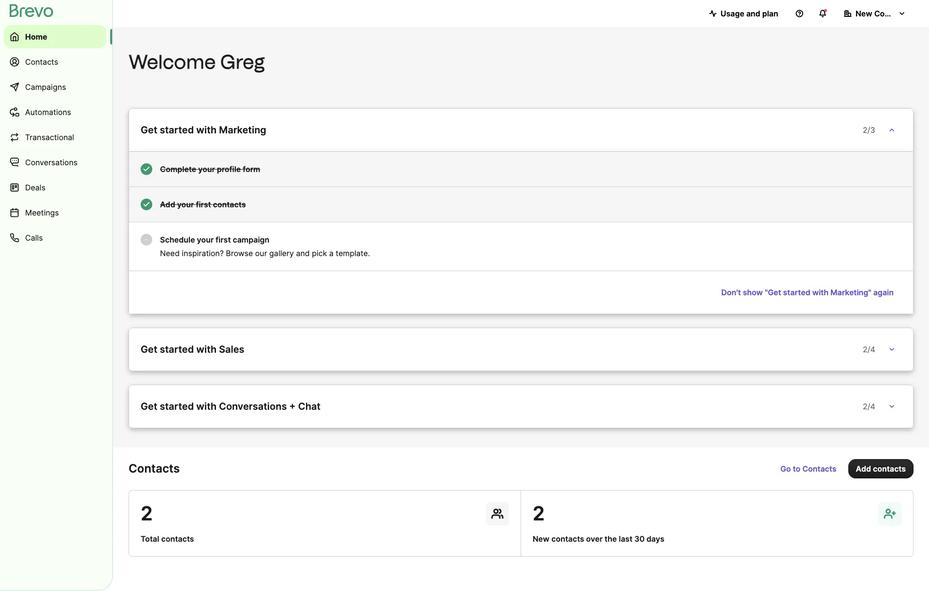 Task type: describe. For each thing, give the bounding box(es) containing it.
add your first contacts link
[[129, 187, 914, 222]]

contacts for total contacts
[[161, 534, 194, 544]]

add contacts button
[[848, 459, 914, 479]]

new contacts over the last 30 days
[[533, 534, 665, 544]]

marketing"
[[831, 288, 872, 297]]

contacts for add contacts
[[873, 464, 906, 474]]

again
[[874, 288, 894, 297]]

get started with conversations + chat
[[141, 401, 321, 412]]

calls link
[[4, 226, 106, 249]]

complete
[[160, 164, 196, 174]]

total contacts
[[141, 534, 194, 544]]

schedule
[[160, 235, 195, 245]]

template.
[[336, 249, 370, 258]]

first for campaign
[[216, 235, 231, 245]]

get started with sales
[[141, 344, 244, 355]]

contacts link
[[4, 50, 106, 73]]

home link
[[4, 25, 106, 48]]

with for conversations
[[196, 401, 217, 412]]

deals
[[25, 183, 45, 192]]

with inside button
[[813, 288, 829, 297]]

usage
[[721, 9, 745, 18]]

conversations inside conversations link
[[25, 158, 78, 167]]

deals link
[[4, 176, 106, 199]]

30
[[635, 534, 645, 544]]

2 / 4 for get started with sales
[[863, 345, 875, 354]]

add for add contacts
[[856, 464, 871, 474]]

started for get started with conversations + chat
[[160, 401, 194, 412]]

and inside button
[[746, 9, 761, 18]]

new for new company
[[856, 9, 873, 18]]

3
[[871, 125, 875, 135]]

complete your profile form link
[[129, 152, 914, 187]]

chat
[[298, 401, 321, 412]]

automations
[[25, 107, 71, 117]]

last
[[619, 534, 633, 544]]

company
[[875, 9, 910, 18]]

transactional
[[25, 132, 74, 142]]

and inside schedule your first campaign need inspiration? browse our gallery and pick a template.
[[296, 249, 310, 258]]

with for marketing
[[196, 124, 217, 136]]

don't show "get started with marketing" again
[[721, 288, 894, 297]]

form
[[243, 164, 260, 174]]

go to contacts button
[[773, 459, 844, 479]]

add for add your first contacts
[[160, 200, 175, 209]]

a
[[329, 249, 334, 258]]

campaign
[[233, 235, 269, 245]]

contacts inside button
[[803, 464, 837, 474]]

welcome
[[129, 50, 216, 73]]

greg
[[220, 50, 265, 73]]

4 for get started with conversations + chat
[[871, 402, 875, 411]]

your for add
[[177, 200, 194, 209]]

+
[[289, 401, 296, 412]]

profile
[[217, 164, 241, 174]]

pick
[[312, 249, 327, 258]]

marketing
[[219, 124, 266, 136]]

/ for get started with sales
[[868, 345, 871, 354]]

/ for get started with conversations + chat
[[868, 402, 871, 411]]

meetings link
[[4, 201, 106, 224]]

the
[[605, 534, 617, 544]]

2 for get started with sales
[[863, 345, 868, 354]]

usage and plan
[[721, 9, 778, 18]]

add contacts
[[856, 464, 906, 474]]

started inside button
[[783, 288, 811, 297]]

calls
[[25, 233, 43, 243]]

with for sales
[[196, 344, 217, 355]]

total
[[141, 534, 159, 544]]

go
[[781, 464, 791, 474]]



Task type: locate. For each thing, give the bounding box(es) containing it.
your for complete
[[198, 164, 215, 174]]

2 vertical spatial your
[[197, 235, 214, 245]]

0 horizontal spatial add
[[160, 200, 175, 209]]

your inside schedule your first campaign need inspiration? browse our gallery and pick a template.
[[197, 235, 214, 245]]

started for get started with marketing
[[160, 124, 194, 136]]

0 horizontal spatial contacts
[[25, 57, 58, 67]]

1 vertical spatial 4
[[871, 402, 875, 411]]

first for contacts
[[196, 200, 211, 209]]

contacts for new contacts over the last 30 days
[[552, 534, 584, 544]]

your down complete
[[177, 200, 194, 209]]

1 horizontal spatial new
[[856, 9, 873, 18]]

new company
[[856, 9, 910, 18]]

get
[[141, 124, 157, 136], [141, 344, 157, 355], [141, 401, 157, 412]]

1 vertical spatial /
[[868, 345, 871, 354]]

2 horizontal spatial contacts
[[803, 464, 837, 474]]

schedule your first campaign need inspiration? browse our gallery and pick a template.
[[160, 235, 370, 258]]

and
[[746, 9, 761, 18], [296, 249, 310, 258]]

started for get started with sales
[[160, 344, 194, 355]]

2 4 from the top
[[871, 402, 875, 411]]

first
[[196, 200, 211, 209], [216, 235, 231, 245]]

need
[[160, 249, 180, 258]]

2
[[863, 125, 868, 135], [863, 345, 868, 354], [863, 402, 868, 411], [141, 502, 153, 526], [533, 502, 545, 526]]

your
[[198, 164, 215, 174], [177, 200, 194, 209], [197, 235, 214, 245]]

1 horizontal spatial conversations
[[219, 401, 287, 412]]

0 vertical spatial /
[[868, 125, 871, 135]]

1 vertical spatial get
[[141, 344, 157, 355]]

contacts
[[213, 200, 246, 209], [873, 464, 906, 474], [161, 534, 194, 544], [552, 534, 584, 544]]

usage and plan button
[[701, 4, 786, 23]]

conversations link
[[4, 151, 106, 174]]

0 vertical spatial add
[[160, 200, 175, 209]]

1 vertical spatial your
[[177, 200, 194, 209]]

4
[[871, 345, 875, 354], [871, 402, 875, 411]]

with
[[196, 124, 217, 136], [813, 288, 829, 297], [196, 344, 217, 355], [196, 401, 217, 412]]

"get
[[765, 288, 781, 297]]

automations link
[[4, 101, 106, 124]]

2 / 4
[[863, 345, 875, 354], [863, 402, 875, 411]]

1 get from the top
[[141, 124, 157, 136]]

meetings
[[25, 208, 59, 218]]

1 vertical spatial new
[[533, 534, 550, 544]]

1 vertical spatial and
[[296, 249, 310, 258]]

0 vertical spatial get
[[141, 124, 157, 136]]

get for get started with marketing
[[141, 124, 157, 136]]

sales
[[219, 344, 244, 355]]

and left "plan"
[[746, 9, 761, 18]]

home
[[25, 32, 47, 42]]

1 4 from the top
[[871, 345, 875, 354]]

0 vertical spatial 2 / 4
[[863, 345, 875, 354]]

don't show "get started with marketing" again button
[[714, 283, 902, 302]]

days
[[647, 534, 665, 544]]

add inside button
[[856, 464, 871, 474]]

complete your profile form
[[160, 164, 260, 174]]

0 horizontal spatial new
[[533, 534, 550, 544]]

/ for get started with marketing
[[868, 125, 871, 135]]

2 / 4 for get started with conversations + chat
[[863, 402, 875, 411]]

to
[[793, 464, 801, 474]]

transactional link
[[4, 126, 106, 149]]

your up inspiration?
[[197, 235, 214, 245]]

and left pick
[[296, 249, 310, 258]]

first down complete your profile form
[[196, 200, 211, 209]]

over
[[586, 534, 603, 544]]

your for schedule
[[197, 235, 214, 245]]

/
[[868, 125, 871, 135], [868, 345, 871, 354], [868, 402, 871, 411]]

first up browse
[[216, 235, 231, 245]]

1 vertical spatial first
[[216, 235, 231, 245]]

get for get started with sales
[[141, 344, 157, 355]]

started
[[160, 124, 194, 136], [783, 288, 811, 297], [160, 344, 194, 355], [160, 401, 194, 412]]

contacts inside add contacts button
[[873, 464, 906, 474]]

2 / from the top
[[868, 345, 871, 354]]

go to contacts
[[781, 464, 837, 474]]

2 get from the top
[[141, 344, 157, 355]]

conversations left +
[[219, 401, 287, 412]]

2 for get started with conversations + chat
[[863, 402, 868, 411]]

campaigns
[[25, 82, 66, 92]]

0 horizontal spatial and
[[296, 249, 310, 258]]

0 vertical spatial new
[[856, 9, 873, 18]]

2 2 / 4 from the top
[[863, 402, 875, 411]]

new company button
[[836, 4, 914, 23]]

0 vertical spatial 4
[[871, 345, 875, 354]]

3 / from the top
[[868, 402, 871, 411]]

1 / from the top
[[868, 125, 871, 135]]

contacts
[[25, 57, 58, 67], [129, 462, 180, 476], [803, 464, 837, 474]]

0 horizontal spatial conversations
[[25, 158, 78, 167]]

2 vertical spatial /
[[868, 402, 871, 411]]

2 / 3
[[863, 125, 875, 135]]

get for get started with conversations + chat
[[141, 401, 157, 412]]

0 vertical spatial conversations
[[25, 158, 78, 167]]

campaigns link
[[4, 75, 106, 99]]

4 for get started with sales
[[871, 345, 875, 354]]

1 horizontal spatial first
[[216, 235, 231, 245]]

inspiration?
[[182, 249, 224, 258]]

contacts inside add your first contacts link
[[213, 200, 246, 209]]

2 vertical spatial get
[[141, 401, 157, 412]]

2 for get started with marketing
[[863, 125, 868, 135]]

don't
[[721, 288, 741, 297]]

browse
[[226, 249, 253, 258]]

get started with marketing
[[141, 124, 266, 136]]

0 horizontal spatial first
[[196, 200, 211, 209]]

1 horizontal spatial contacts
[[129, 462, 180, 476]]

welcome greg
[[129, 50, 265, 73]]

show
[[743, 288, 763, 297]]

gallery
[[269, 249, 294, 258]]

your left the profile
[[198, 164, 215, 174]]

1 vertical spatial conversations
[[219, 401, 287, 412]]

new inside button
[[856, 9, 873, 18]]

3 get from the top
[[141, 401, 157, 412]]

0 vertical spatial and
[[746, 9, 761, 18]]

conversations
[[25, 158, 78, 167], [219, 401, 287, 412]]

plan
[[762, 9, 778, 18]]

new
[[856, 9, 873, 18], [533, 534, 550, 544]]

1 horizontal spatial add
[[856, 464, 871, 474]]

0 vertical spatial first
[[196, 200, 211, 209]]

0 vertical spatial your
[[198, 164, 215, 174]]

1 2 / 4 from the top
[[863, 345, 875, 354]]

new for new contacts over the last 30 days
[[533, 534, 550, 544]]

first inside schedule your first campaign need inspiration? browse our gallery and pick a template.
[[216, 235, 231, 245]]

add
[[160, 200, 175, 209], [856, 464, 871, 474]]

1 vertical spatial 2 / 4
[[863, 402, 875, 411]]

our
[[255, 249, 267, 258]]

1 horizontal spatial and
[[746, 9, 761, 18]]

conversations down transactional
[[25, 158, 78, 167]]

1 vertical spatial add
[[856, 464, 871, 474]]

add your first contacts
[[160, 200, 246, 209]]



Task type: vqa. For each thing, say whether or not it's contained in the screenshot.
campaign.
no



